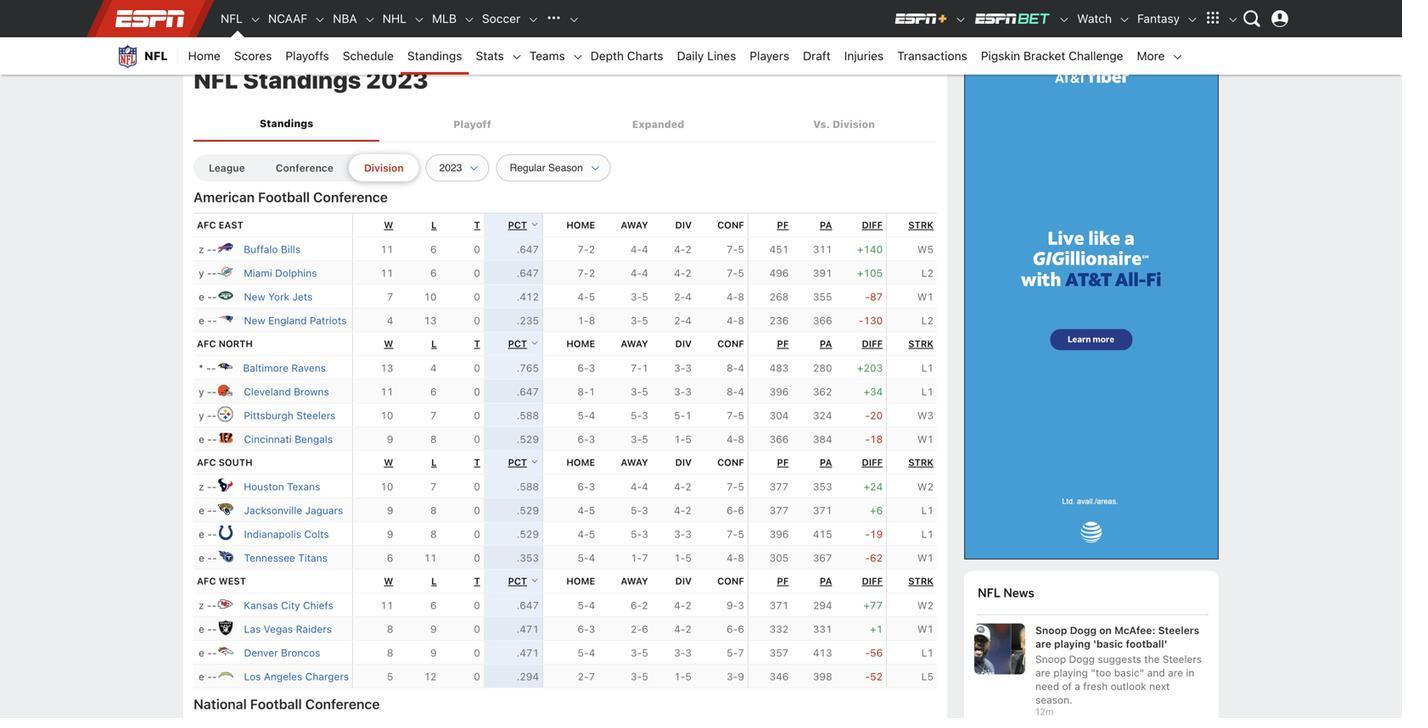 Task type: vqa. For each thing, say whether or not it's contained in the screenshot.


Task type: locate. For each thing, give the bounding box(es) containing it.
vs.
[[813, 118, 830, 130]]

home
[[566, 220, 595, 231], [566, 339, 595, 350], [566, 458, 595, 469], [566, 576, 595, 587]]

steelers up in
[[1163, 654, 1202, 666]]

+203
[[857, 363, 883, 374]]

13 0 from the top
[[474, 600, 480, 612]]

1 t link from the top
[[474, 220, 480, 231]]

1 vertical spatial 8-4
[[727, 386, 744, 398]]

vs. division link
[[751, 109, 937, 140]]

0 vertical spatial 2-4
[[674, 291, 692, 303]]

451
[[769, 244, 789, 256]]

377 up 305
[[769, 505, 789, 517]]

0 vertical spatial playing
[[1054, 639, 1090, 650]]

pf link for pa link related to 'strk' link related to fourth l link from the bottom
[[777, 220, 789, 231]]

basic"
[[1114, 667, 1144, 679]]

y down * at bottom left
[[199, 386, 204, 398]]

3 pf from the top
[[777, 458, 789, 469]]

indianapolis
[[244, 529, 301, 541]]

z
[[199, 244, 204, 256], [199, 481, 204, 493], [199, 600, 204, 612]]

0 vertical spatial dogg
[[1070, 625, 1097, 637]]

8-4 for 483
[[727, 363, 744, 374]]

conference down division 'link'
[[313, 189, 388, 206]]

0 vertical spatial 5-3
[[631, 410, 648, 422]]

pf link down the 236
[[777, 339, 789, 350]]

0 vertical spatial snoop
[[1035, 625, 1067, 637]]

130
[[864, 315, 883, 327]]

0 vertical spatial division
[[833, 118, 875, 130]]

west
[[219, 576, 246, 587]]

daily lines
[[677, 49, 736, 63]]

l for 3rd l link from the top of the standings page main content
[[431, 458, 437, 469]]

3 pct from the top
[[508, 458, 527, 469]]

2 pf from the top
[[777, 339, 789, 350]]

1-5 left 3-9
[[674, 671, 692, 683]]

1 vertical spatial 1-5
[[674, 553, 692, 565]]

division right vs.
[[833, 118, 875, 130]]

4-2 for 353
[[674, 481, 692, 493]]

415
[[813, 529, 832, 541]]

7-5 for 304
[[727, 410, 744, 422]]

pa link down '384'
[[820, 458, 832, 469]]

6 e from the top
[[199, 553, 204, 565]]

1 .471 from the top
[[517, 624, 539, 636]]

e -- for tennessee titans
[[199, 553, 217, 565]]

w1 up l5
[[917, 624, 934, 636]]

1-5 down 5-1
[[674, 434, 692, 446]]

371 up 332
[[769, 600, 789, 612]]

4 diff link from the top
[[862, 576, 883, 587]]

0 vertical spatial z --
[[199, 244, 217, 256]]

division link
[[349, 155, 419, 182]]

1 vertical spatial 6-6
[[727, 624, 744, 636]]

3 6-3 from the top
[[578, 481, 595, 493]]

ne image
[[217, 311, 234, 328]]

0 for 367
[[474, 553, 480, 565]]

div for 'strk' link corresponding to 3rd l link from the top of the standings page main content's pa link
[[675, 458, 692, 469]]

profile management image
[[1271, 10, 1288, 27]]

espn bet image left watch
[[1058, 14, 1070, 26]]

4 pct from the top
[[508, 576, 527, 587]]

0 vertical spatial y --
[[199, 268, 217, 279]]

5 3-5 from the top
[[631, 648, 648, 660]]

.529 for 3-3
[[517, 529, 539, 541]]

on
[[1099, 625, 1112, 637]]

schedule
[[343, 49, 394, 63]]

dogg up "too
[[1069, 654, 1095, 666]]

1 pct from the top
[[508, 220, 527, 231]]

y -- down buf 'image'
[[199, 268, 217, 279]]

3 y -- from the top
[[199, 410, 217, 422]]

standings inside tab list
[[260, 117, 313, 129]]

1 vertical spatial 396
[[769, 529, 789, 541]]

z left the kc icon
[[199, 600, 204, 612]]

las vegas raiders
[[244, 624, 332, 636]]

3 4-8 from the top
[[727, 434, 744, 446]]

1 vertical spatial w2
[[917, 600, 934, 612]]

l2 down w5
[[921, 268, 934, 279]]

conf for pa link for 'strk' link for third l link from the bottom of the standings page main content's pf link
[[717, 339, 744, 350]]

2 vertical spatial 4-5
[[578, 529, 595, 541]]

1 .588 from the top
[[517, 410, 539, 422]]

pa up 280
[[820, 339, 832, 350]]

y -- for miami dolphins
[[199, 268, 217, 279]]

pf link down 305
[[777, 576, 789, 587]]

pa link up the 311
[[820, 220, 832, 231]]

l2 right 130
[[921, 315, 934, 327]]

5 e from the top
[[199, 529, 204, 541]]

.647 for 451
[[517, 244, 539, 256]]

espn bet image up pigskin
[[974, 12, 1052, 25]]

stats image
[[511, 51, 523, 63]]

w2 right +24
[[917, 481, 934, 493]]

w5
[[917, 244, 934, 256]]

1 vertical spatial .588
[[517, 481, 539, 493]]

2 t from the top
[[474, 339, 480, 350]]

more espn image
[[1200, 6, 1226, 31], [1227, 14, 1239, 26]]

strk link for fourth l link from the bottom
[[908, 220, 934, 231]]

pa down '384'
[[820, 458, 832, 469]]

1 vertical spatial division
[[364, 162, 404, 174]]

e left ne 'image'
[[199, 315, 204, 327]]

4-8 for 366
[[727, 434, 744, 446]]

268
[[769, 291, 789, 303]]

12 0 from the top
[[474, 553, 480, 565]]

3-5 for 4
[[631, 648, 648, 660]]

league link
[[194, 155, 260, 182]]

1 3-5 from the top
[[631, 291, 648, 303]]

scores link
[[227, 37, 279, 75]]

1 vertical spatial 4-5
[[578, 505, 595, 517]]

8 0 from the top
[[474, 434, 480, 446]]

0 vertical spatial .471
[[517, 624, 539, 636]]

0 vertical spatial 8-4
[[727, 363, 744, 374]]

2 vertical spatial .529
[[517, 529, 539, 541]]

diff link down -18
[[862, 458, 883, 469]]

4-4 for 496
[[631, 268, 648, 279]]

2 snoop from the top
[[1035, 654, 1066, 666]]

0 vertical spatial steelers
[[296, 410, 336, 422]]

cin image
[[217, 430, 234, 447]]

0 vertical spatial football
[[258, 189, 310, 206]]

0 for 413
[[474, 648, 480, 660]]

1 horizontal spatial more espn image
[[1227, 14, 1239, 26]]

w for w link corresponding to fourth l link from the bottom
[[384, 220, 393, 231]]

-
[[207, 244, 212, 256], [212, 244, 217, 256], [207, 268, 212, 279], [212, 268, 217, 279], [207, 291, 212, 303], [212, 291, 217, 303], [865, 291, 870, 303], [207, 315, 212, 327], [212, 315, 217, 327], [859, 315, 864, 327], [206, 363, 211, 374], [211, 363, 216, 374], [207, 386, 212, 398], [212, 386, 217, 398], [207, 410, 212, 422], [212, 410, 217, 422], [865, 410, 870, 422], [207, 434, 212, 446], [212, 434, 217, 446], [865, 434, 870, 446], [207, 481, 212, 493], [212, 481, 217, 493], [207, 505, 212, 517], [212, 505, 217, 517], [207, 529, 212, 541], [212, 529, 217, 541], [865, 529, 870, 541], [207, 553, 212, 565], [212, 553, 217, 565], [865, 553, 870, 565], [207, 600, 212, 612], [212, 600, 217, 612], [207, 624, 212, 636], [212, 624, 217, 636], [207, 648, 212, 660], [212, 648, 217, 660], [865, 648, 870, 660], [207, 671, 212, 683], [212, 671, 217, 683], [865, 671, 870, 683]]

3 e from the top
[[199, 434, 204, 446]]

3 pa link from the top
[[820, 458, 832, 469]]

1-5 right 1-7
[[674, 553, 692, 565]]

e -- up national
[[199, 671, 217, 683]]

5-4 down "8-1" on the bottom of page
[[578, 410, 595, 422]]

pf down the 236
[[777, 339, 789, 350]]

w1 right 62
[[917, 553, 934, 565]]

4 pa link from the top
[[820, 576, 832, 587]]

4-8 for 305
[[727, 553, 744, 565]]

3 afc from the top
[[197, 458, 216, 469]]

1 horizontal spatial 371
[[813, 505, 832, 517]]

0 vertical spatial standings
[[407, 49, 462, 63]]

3 strk link from the top
[[908, 458, 934, 469]]

10 for 5-4
[[380, 410, 393, 422]]

4-2
[[674, 244, 692, 256], [674, 268, 692, 279], [674, 481, 692, 493], [674, 505, 692, 517], [674, 600, 692, 612], [674, 624, 692, 636]]

standings link up conference link
[[194, 108, 379, 139]]

3-5 for 8
[[631, 315, 648, 327]]

strk for fourth l link 'strk' link
[[908, 576, 934, 587]]

4-5 for 3-
[[578, 529, 595, 541]]

2 vertical spatial y
[[199, 410, 204, 422]]

bal image
[[216, 358, 233, 375]]

e -- up afc south in the left bottom of the page
[[199, 434, 217, 446]]

7 e from the top
[[199, 624, 204, 636]]

pa link for 'strk' link for third l link from the bottom of the standings page main content
[[820, 339, 832, 350]]

3 z from the top
[[199, 600, 204, 612]]

0 vertical spatial 13
[[424, 315, 437, 327]]

jacksonville jaguars link
[[244, 505, 343, 517]]

.529
[[517, 434, 539, 446], [517, 505, 539, 517], [517, 529, 539, 541]]

nfl link
[[214, 0, 249, 37], [107, 37, 178, 75]]

e -- for los angeles chargers
[[199, 671, 217, 683]]

steelers
[[296, 410, 336, 422], [1158, 625, 1199, 637], [1163, 654, 1202, 666]]

1 4-2 from the top
[[674, 244, 692, 256]]

6-3 for 3-5
[[578, 434, 595, 446]]

0 vertical spatial 1
[[642, 363, 648, 374]]

1 afc from the top
[[197, 220, 216, 231]]

2 pa from the top
[[820, 339, 832, 350]]

z left the hou image
[[199, 481, 204, 493]]

snoop
[[1035, 625, 1067, 637], [1035, 654, 1066, 666]]

w link for fourth l link
[[384, 576, 393, 587]]

366 down 304
[[769, 434, 789, 446]]

tab list containing standings
[[194, 107, 937, 142]]

pa link up 280
[[820, 339, 832, 350]]

1 vertical spatial .471
[[517, 648, 539, 660]]

broncos
[[281, 648, 320, 660]]

2 vertical spatial 1
[[685, 410, 692, 422]]

3 pct link from the top
[[508, 458, 539, 469]]

305
[[769, 553, 789, 565]]

2 .471 from the top
[[517, 648, 539, 660]]

4 w1 from the top
[[917, 624, 934, 636]]

diff down -18
[[862, 458, 883, 469]]

1 vertical spatial new
[[244, 315, 265, 327]]

y left pit image
[[199, 410, 204, 422]]

playing up of
[[1053, 667, 1088, 679]]

standings link down the mlb
[[401, 37, 469, 75]]

3-
[[631, 291, 642, 303], [631, 315, 642, 327], [674, 363, 685, 374], [631, 386, 642, 398], [674, 386, 685, 398], [631, 434, 642, 446], [674, 529, 685, 541], [631, 648, 642, 660], [674, 648, 685, 660], [631, 671, 642, 683], [727, 671, 738, 683]]

pa for fourth l link from the bottom
[[820, 220, 832, 231]]

4-5 for 2-
[[578, 291, 595, 303]]

5-4 for 6-2
[[578, 600, 595, 612]]

4 e from the top
[[199, 505, 204, 517]]

1 377 from the top
[[769, 481, 789, 493]]

e left cin icon
[[199, 434, 204, 446]]

0 vertical spatial standings link
[[401, 37, 469, 75]]

2 w2 from the top
[[917, 600, 934, 612]]

1-5 for 346
[[674, 671, 692, 683]]

4 strk from the top
[[908, 576, 934, 587]]

1 for 8-1
[[589, 386, 595, 398]]

diff link for 'strk' link for third l link from the bottom of the standings page main content
[[862, 339, 883, 350]]

pa up the 311
[[820, 220, 832, 231]]

371 up 415
[[813, 505, 832, 517]]

pf down 304
[[777, 458, 789, 469]]

0 vertical spatial w2
[[917, 481, 934, 493]]

0 vertical spatial .529
[[517, 434, 539, 446]]

8 e -- from the top
[[199, 648, 217, 660]]

1 vertical spatial snoop
[[1035, 654, 1066, 666]]

0 vertical spatial 4-4
[[631, 244, 648, 256]]

1 horizontal spatial 13
[[424, 315, 437, 327]]

2 2-4 from the top
[[674, 315, 692, 327]]

1 4-5 from the top
[[578, 291, 595, 303]]

e -- up the afc west
[[199, 553, 217, 565]]

z -- down afc east
[[199, 244, 217, 256]]

outlook
[[1111, 681, 1146, 693]]

e -- for new england patriots
[[199, 315, 217, 327]]

w link
[[384, 220, 393, 231], [384, 339, 393, 350], [384, 458, 393, 469], [384, 576, 393, 587]]

1 vertical spatial z
[[199, 481, 204, 493]]

1 pa link from the top
[[820, 220, 832, 231]]

2 4-4 from the top
[[631, 268, 648, 279]]

2 w link from the top
[[384, 339, 393, 350]]

1 vertical spatial 10
[[380, 410, 393, 422]]

cincinnati bengals
[[244, 434, 333, 446]]

4 e -- from the top
[[199, 505, 217, 517]]

football
[[258, 189, 310, 206], [250, 697, 302, 713]]

.647 for 396
[[517, 386, 539, 398]]

0 horizontal spatial 1
[[589, 386, 595, 398]]

stats
[[476, 49, 504, 63]]

1 e from the top
[[199, 291, 204, 303]]

0 vertical spatial 396
[[769, 386, 789, 398]]

new england patriots link
[[244, 315, 347, 327]]

5-4 up 2-7
[[578, 648, 595, 660]]

north
[[219, 339, 253, 350]]

1 vertical spatial 1
[[589, 386, 595, 398]]

expanded link
[[565, 109, 751, 140]]

1- up 6-2 at the left
[[631, 553, 642, 565]]

2 .529 from the top
[[517, 505, 539, 517]]

patriots
[[310, 315, 347, 327]]

w1 down w5
[[917, 291, 934, 303]]

.412
[[517, 291, 539, 303]]

pit image
[[217, 406, 234, 423]]

new for new york jets
[[244, 291, 265, 303]]

mlb image
[[463, 14, 475, 26]]

+105
[[857, 268, 883, 279]]

0 for 311
[[474, 244, 480, 256]]

e -- up afc north
[[199, 315, 217, 327]]

2 vertical spatial z --
[[199, 600, 217, 612]]

pct link for 3rd l link from the top of the standings page main content
[[508, 458, 539, 469]]

pct link for fourth l link from the bottom
[[508, 220, 539, 231]]

2 6-6 from the top
[[727, 624, 744, 636]]

pigskin bracket challenge link
[[974, 37, 1130, 75]]

las
[[244, 624, 261, 636]]

tab list inside standings page main content
[[194, 107, 937, 142]]

2 vertical spatial z
[[199, 600, 204, 612]]

diff down -62
[[862, 576, 883, 587]]

1 vertical spatial 13
[[380, 363, 393, 374]]

1-
[[578, 315, 589, 327], [674, 434, 685, 446], [631, 553, 642, 565], [674, 553, 685, 565], [674, 671, 685, 683]]

pa for 3rd l link from the top of the standings page main content
[[820, 458, 832, 469]]

pf link up 451
[[777, 220, 789, 231]]

w link for third l link from the bottom of the standings page main content
[[384, 339, 393, 350]]

0 horizontal spatial nfl link
[[107, 37, 178, 75]]

e left ten image
[[199, 553, 204, 565]]

0 for 391
[[474, 268, 480, 279]]

2 vertical spatial y --
[[199, 410, 217, 422]]

2 e from the top
[[199, 315, 204, 327]]

y -- down "cle" icon
[[199, 410, 217, 422]]

standings down playoffs
[[243, 66, 361, 94]]

strk for 'strk' link related to fourth l link from the bottom
[[908, 220, 934, 231]]

1 y -- from the top
[[199, 268, 217, 279]]

diff down 130
[[862, 339, 883, 350]]

.647 for 496
[[517, 268, 539, 279]]

1 div from the top
[[675, 220, 692, 231]]

0 for 415
[[474, 529, 480, 541]]

2 vertical spatial 5-3
[[631, 529, 648, 541]]

lac image
[[217, 667, 234, 684]]

1 strk link from the top
[[908, 220, 934, 231]]

1 vertical spatial 4-4
[[631, 268, 648, 279]]

z -- down afc south in the left bottom of the page
[[199, 481, 217, 493]]

afc up * --
[[197, 339, 216, 350]]

5-1
[[674, 410, 692, 422]]

tennessee titans link
[[244, 553, 328, 565]]

new for new england patriots
[[244, 315, 265, 327]]

pigskin
[[981, 49, 1020, 63]]

1 l from the top
[[431, 220, 437, 231]]

bills
[[281, 244, 300, 256]]

14 0 from the top
[[474, 624, 480, 636]]

1 5-4 from the top
[[578, 410, 595, 422]]

1- right 1-7
[[674, 553, 685, 565]]

e -- up ind icon
[[199, 505, 217, 517]]

strk link for 3rd l link from the top of the standings page main content
[[908, 458, 934, 469]]

3 4-5 from the top
[[578, 529, 595, 541]]

los angeles chargers
[[244, 671, 349, 683]]

6 0 from the top
[[474, 386, 480, 398]]

1-5 for 305
[[674, 553, 692, 565]]

e left nyj icon at top
[[199, 291, 204, 303]]

4-2 for 311
[[674, 244, 692, 256]]

division inside tab list
[[833, 118, 875, 130]]

0 vertical spatial 371
[[813, 505, 832, 517]]

2 vertical spatial standings
[[260, 117, 313, 129]]

snoop up need
[[1035, 654, 1066, 666]]

2 7-5 from the top
[[727, 268, 744, 279]]

pf link for 'strk' link corresponding to 3rd l link from the top of the standings page main content's pa link
[[777, 458, 789, 469]]

1 vertical spatial conference
[[313, 189, 388, 206]]

nfl left home
[[144, 49, 168, 63]]

new down miami
[[244, 291, 265, 303]]

1 l2 from the top
[[921, 268, 934, 279]]

2 vertical spatial 10
[[380, 481, 393, 493]]

2 4-5 from the top
[[578, 505, 595, 517]]

conference
[[276, 162, 333, 174], [313, 189, 388, 206], [305, 697, 380, 713]]

espn bet image
[[974, 12, 1052, 25], [1058, 14, 1070, 26]]

z -- down the afc west
[[199, 600, 217, 612]]

6 4-2 from the top
[[674, 624, 692, 636]]

pa link
[[820, 220, 832, 231], [820, 339, 832, 350], [820, 458, 832, 469], [820, 576, 832, 587]]

denver broncos
[[244, 648, 320, 660]]

0 vertical spatial advertisement element
[[158, 0, 1244, 42]]

1 e -- from the top
[[199, 291, 217, 303]]

w1 down w3 in the bottom of the page
[[917, 434, 934, 446]]

0 vertical spatial 7-2
[[578, 244, 595, 256]]

0 vertical spatial .588
[[517, 410, 539, 422]]

afc east
[[197, 220, 243, 231]]

standings up conference link
[[260, 117, 313, 129]]

1 horizontal spatial 1
[[642, 363, 648, 374]]

396 up 304
[[769, 386, 789, 398]]

.647 for 371
[[517, 600, 539, 612]]

0 horizontal spatial division
[[364, 162, 404, 174]]

bengals
[[295, 434, 333, 446]]

.588 down .765
[[517, 410, 539, 422]]

nfl left nfl icon
[[221, 11, 243, 25]]

2 pf link from the top
[[777, 339, 789, 350]]

buf image
[[217, 240, 234, 256]]

1 diff link from the top
[[862, 220, 883, 231]]

1 for 7-1
[[642, 363, 648, 374]]

0 horizontal spatial standings link
[[194, 108, 379, 139]]

2 w from the top
[[384, 339, 393, 350]]

0 vertical spatial 377
[[769, 481, 789, 493]]

nyj image
[[217, 287, 234, 304]]

afc left west
[[197, 576, 216, 587]]

afc left south
[[197, 458, 216, 469]]

1 vertical spatial 5-3
[[631, 505, 648, 517]]

l1 for -19
[[921, 529, 934, 541]]

1 7-5 from the top
[[727, 244, 744, 256]]

watch image
[[1119, 14, 1131, 26]]

raiders
[[296, 624, 332, 636]]

global navigation element
[[107, 0, 1295, 37]]

.588 up .353
[[517, 481, 539, 493]]

3 4-2 from the top
[[674, 481, 692, 493]]

6 e -- from the top
[[199, 553, 217, 565]]

w1 for 62
[[917, 553, 934, 565]]

4-4 for 377
[[631, 481, 648, 493]]

e -- up the lac image
[[199, 648, 217, 660]]

4 l1 from the top
[[921, 529, 934, 541]]

2 strk from the top
[[908, 339, 934, 350]]

10 0 from the top
[[474, 505, 480, 517]]

tennessee titans
[[244, 553, 328, 565]]

pigskin bracket challenge
[[981, 49, 1123, 63]]

1 pf from the top
[[777, 220, 789, 231]]

teams image
[[572, 51, 584, 63]]

2 for 311
[[685, 244, 692, 256]]

0 horizontal spatial 371
[[769, 600, 789, 612]]

1 vertical spatial 7-2
[[578, 268, 595, 279]]

3 t from the top
[[474, 458, 480, 469]]

2 6-3 from the top
[[578, 434, 595, 446]]

1 vertical spatial 377
[[769, 505, 789, 517]]

diff link down 130
[[862, 339, 883, 350]]

0 vertical spatial l2
[[921, 268, 934, 279]]

.471 for 6-3
[[517, 624, 539, 636]]

new england patriots
[[244, 315, 347, 327]]

1 horizontal spatial division
[[833, 118, 875, 130]]

2 vertical spatial 1-5
[[674, 671, 692, 683]]

5-4 left 1-7
[[578, 553, 595, 565]]

pf link down 304
[[777, 458, 789, 469]]

0 for 398
[[474, 671, 480, 683]]

steelers inside standings page main content
[[296, 410, 336, 422]]

expanded
[[632, 118, 684, 130]]

nfl link left home link
[[107, 37, 178, 75]]

4 t link from the top
[[474, 576, 480, 587]]

1 conf from the top
[[717, 220, 744, 231]]

12m
[[1035, 707, 1054, 718]]

l2 for +105
[[921, 268, 934, 279]]

1 vertical spatial 2-4
[[674, 315, 692, 327]]

5-4 left 6-2 at the left
[[578, 600, 595, 612]]

1- for 7
[[674, 671, 685, 683]]

kansas city chiefs
[[244, 600, 333, 612]]

snoop left on
[[1035, 625, 1067, 637]]

y -- down * --
[[199, 386, 217, 398]]

9 e -- from the top
[[199, 671, 217, 683]]

w1 for 18
[[917, 434, 934, 446]]

playing
[[1054, 639, 1090, 650], [1053, 667, 1088, 679]]

1 .647 from the top
[[517, 244, 539, 256]]

1 vertical spatial y --
[[199, 386, 217, 398]]

fantasy image
[[1186, 14, 1198, 26]]

2 vertical spatial conference
[[305, 697, 380, 713]]

0
[[474, 244, 480, 256], [474, 268, 480, 279], [474, 291, 480, 303], [474, 315, 480, 327], [474, 363, 480, 374], [474, 386, 480, 398], [474, 410, 480, 422], [474, 434, 480, 446], [474, 481, 480, 493], [474, 505, 480, 517], [474, 529, 480, 541], [474, 553, 480, 565], [474, 600, 480, 612], [474, 624, 480, 636], [474, 648, 480, 660], [474, 671, 480, 683]]

pf down 305
[[777, 576, 789, 587]]

4 afc from the top
[[197, 576, 216, 587]]

3 away from the top
[[621, 458, 648, 469]]

away for 3rd l link from the top of the standings page main content
[[621, 458, 648, 469]]

pct link for third l link from the bottom of the standings page main content
[[508, 339, 539, 350]]

4 3-5 from the top
[[631, 434, 648, 446]]

w2 right +77
[[917, 600, 934, 612]]

pf up 451
[[777, 220, 789, 231]]

7-5 for 451
[[727, 244, 744, 256]]

1 vertical spatial standings
[[243, 66, 361, 94]]

3 7-5 from the top
[[727, 410, 744, 422]]

espn plus image
[[955, 14, 967, 26]]

t for pct link related to fourth l link from the bottom t link
[[474, 220, 480, 231]]

1- right .235 in the left top of the page
[[578, 315, 589, 327]]

1 vertical spatial z --
[[199, 481, 217, 493]]

4-2 for 391
[[674, 268, 692, 279]]

1 vertical spatial .529
[[517, 505, 539, 517]]

e -- up ne 'image'
[[199, 291, 217, 303]]

pct for fourth l link from the bottom
[[508, 220, 527, 231]]

t link for pct link related to fourth l link from the bottom
[[474, 220, 480, 231]]

diff link for 'strk' link related to fourth l link from the bottom
[[862, 220, 883, 231]]

2 8-4 from the top
[[727, 386, 744, 398]]

1 vertical spatial 366
[[769, 434, 789, 446]]

5 e -- from the top
[[199, 529, 217, 541]]

1 vertical spatial l2
[[921, 315, 934, 327]]

more link
[[1130, 37, 1172, 75]]

e left ind icon
[[199, 529, 204, 541]]

division right conference link
[[364, 162, 404, 174]]

football down conference link
[[258, 189, 310, 206]]

2 4-2 from the top
[[674, 268, 692, 279]]

0 vertical spatial 1-5
[[674, 434, 692, 446]]

3 w from the top
[[384, 458, 393, 469]]

conf for pf link associated with pa link for fourth l link 'strk' link
[[717, 576, 744, 587]]

t for t link related to pct link associated with third l link from the bottom of the standings page main content
[[474, 339, 480, 350]]

2023
[[366, 66, 428, 94]]

1 vertical spatial 371
[[769, 600, 789, 612]]

strk
[[908, 220, 934, 231], [908, 339, 934, 350], [908, 458, 934, 469], [908, 576, 934, 587]]

6-6
[[727, 505, 744, 517], [727, 624, 744, 636]]

div for pa link for fourth l link 'strk' link
[[675, 576, 692, 587]]

2 pct link from the top
[[508, 339, 539, 350]]

snoop dogg suggests the steelers are playing "too basic" and are in need of a fresh outlook next season. element
[[1035, 651, 1209, 707]]

0 vertical spatial 366
[[813, 315, 832, 327]]

1 0 from the top
[[474, 244, 480, 256]]

3 l from the top
[[431, 458, 437, 469]]

0 for 353
[[474, 481, 480, 493]]

kansas
[[244, 600, 278, 612]]

4 home from the top
[[566, 576, 595, 587]]

0 vertical spatial z
[[199, 244, 204, 256]]

cle image
[[217, 382, 234, 399]]

4 6-3 from the top
[[578, 624, 595, 636]]

t link for pct link associated with third l link from the bottom of the standings page main content
[[474, 339, 480, 350]]

1 vertical spatial standings link
[[194, 108, 379, 139]]

miami dolphins
[[244, 268, 317, 279]]

0 vertical spatial 6-6
[[727, 505, 744, 517]]

7-5
[[727, 244, 744, 256], [727, 268, 744, 279], [727, 410, 744, 422], [727, 481, 744, 493], [727, 529, 744, 541]]

strk link
[[908, 220, 934, 231], [908, 339, 934, 350], [908, 458, 934, 469], [908, 576, 934, 587]]

tab list
[[194, 107, 937, 142]]

5 0 from the top
[[474, 363, 480, 374]]

los
[[244, 671, 261, 683]]

afc left east
[[197, 220, 216, 231]]

15 0 from the top
[[474, 648, 480, 660]]

w for 3rd l link from the top of the standings page main content's w link
[[384, 458, 393, 469]]

conference link
[[260, 155, 349, 182]]

snoop dogg on mcafee: steelers are playing 'basic football' snoop dogg suggests the steelers are playing "too basic" and are in need of a fresh outlook next season. 12m
[[1035, 625, 1202, 718]]

2 vertical spatial 4-4
[[631, 481, 648, 493]]

366 down 355
[[813, 315, 832, 327]]

diff up +140
[[862, 220, 883, 231]]

2 .588 from the top
[[517, 481, 539, 493]]

4-4
[[631, 244, 648, 256], [631, 268, 648, 279], [631, 481, 648, 493]]

e left lv icon
[[199, 624, 204, 636]]

3 4-4 from the top
[[631, 481, 648, 493]]

ncaaf
[[268, 11, 307, 25]]

l2 for -130
[[921, 315, 934, 327]]

pa link for 'strk' link corresponding to 3rd l link from the top of the standings page main content
[[820, 458, 832, 469]]

diff link up +140
[[862, 220, 883, 231]]

buffalo bills link
[[244, 244, 300, 256]]

2 horizontal spatial 1
[[685, 410, 692, 422]]

indianapolis colts link
[[244, 529, 329, 541]]

377
[[769, 481, 789, 493], [769, 505, 789, 517]]

0 horizontal spatial espn bet image
[[974, 12, 1052, 25]]

dogg left on
[[1070, 625, 1097, 637]]

5-4 for 1-7
[[578, 553, 595, 565]]

football down angeles
[[250, 697, 302, 713]]

1 vertical spatial y
[[199, 386, 204, 398]]

new right ne 'image'
[[244, 315, 265, 327]]

13
[[424, 315, 437, 327], [380, 363, 393, 374]]

331
[[813, 624, 832, 636]]

1 away from the top
[[621, 220, 648, 231]]

advertisement element
[[158, 0, 1244, 42], [964, 51, 1219, 560]]

377 for 371
[[769, 505, 789, 517]]

1 for 5-1
[[685, 410, 692, 422]]

3-3 for 4
[[674, 648, 692, 660]]

0 vertical spatial y
[[199, 268, 204, 279]]

steelers up bengals
[[296, 410, 336, 422]]

2 3-3 from the top
[[674, 386, 692, 398]]

z left buf 'image'
[[199, 244, 204, 256]]

377 left 353
[[769, 481, 789, 493]]

7-1
[[631, 363, 648, 374]]

-87
[[865, 291, 883, 303]]

0 vertical spatial new
[[244, 291, 265, 303]]

home for 3rd l link from the top of the standings page main content
[[566, 458, 595, 469]]

7 e -- from the top
[[199, 624, 217, 636]]

2 3-5 from the top
[[631, 315, 648, 327]]



Task type: describe. For each thing, give the bounding box(es) containing it.
pf for 'strk' link corresponding to 3rd l link from the top of the standings page main content's pa link
[[777, 458, 789, 469]]

0 for 280
[[474, 363, 480, 374]]

396 for 415
[[769, 529, 789, 541]]

ten image
[[217, 548, 234, 565]]

1 l link from the top
[[431, 220, 437, 231]]

playoff
[[453, 118, 491, 130]]

diff for third l link from the bottom of the standings page main content
[[862, 339, 883, 350]]

62
[[870, 553, 883, 565]]

355
[[813, 291, 832, 303]]

depth charts link
[[584, 37, 670, 75]]

away for third l link from the bottom of the standings page main content
[[621, 339, 648, 350]]

draft link
[[796, 37, 837, 75]]

0 for 294
[[474, 600, 480, 612]]

0 horizontal spatial more espn image
[[1200, 6, 1226, 31]]

y for miami dolphins
[[199, 268, 204, 279]]

snoop dogg on mcafee: steelers are playing 'basic football' image
[[974, 624, 1025, 675]]

413
[[813, 648, 832, 660]]

304
[[769, 410, 789, 422]]

-62
[[865, 553, 883, 565]]

chiefs
[[303, 600, 333, 612]]

pf for pa link for 'strk' link for third l link from the bottom of the standings page main content
[[777, 339, 789, 350]]

nhl
[[383, 11, 407, 25]]

in
[[1186, 667, 1194, 679]]

4 l link from the top
[[431, 576, 437, 587]]

11 for 371
[[380, 600, 393, 612]]

nba
[[333, 11, 357, 25]]

teams
[[529, 49, 565, 63]]

cincinnati
[[244, 434, 292, 446]]

0 for 324
[[474, 410, 480, 422]]

dolphins
[[275, 268, 317, 279]]

jax image
[[217, 501, 234, 518]]

52
[[870, 671, 883, 683]]

2 for 353
[[685, 481, 692, 493]]

los angeles chargers link
[[244, 671, 349, 683]]

9-3
[[727, 600, 744, 612]]

charts
[[627, 49, 663, 63]]

z -- for kansas city chiefs
[[199, 600, 217, 612]]

.294
[[517, 671, 539, 683]]

nfl inside standings page main content
[[194, 66, 238, 94]]

7-2 for 451
[[578, 244, 595, 256]]

e for los angeles chargers
[[199, 671, 204, 683]]

new york jets link
[[244, 291, 313, 303]]

york
[[268, 291, 289, 303]]

.765
[[517, 363, 539, 374]]

w3
[[917, 410, 934, 422]]

9-
[[727, 600, 738, 612]]

titans
[[298, 553, 328, 565]]

injuries link
[[837, 37, 890, 75]]

e for new york jets
[[199, 291, 204, 303]]

z -- for buffalo bills
[[199, 244, 217, 256]]

south
[[219, 458, 253, 469]]

diff for 3rd l link from the top of the standings page main content
[[862, 458, 883, 469]]

1 snoop from the top
[[1035, 625, 1067, 637]]

colts
[[304, 529, 329, 541]]

l1 for +6
[[921, 505, 934, 517]]

houston texans
[[244, 481, 320, 493]]

season.
[[1035, 695, 1073, 706]]

pa for fourth l link
[[820, 576, 832, 587]]

daily lines link
[[670, 37, 743, 75]]

5-3 for 4-2
[[631, 505, 648, 517]]

home for third l link from the bottom of the standings page main content
[[566, 339, 595, 350]]

w link for 3rd l link from the top of the standings page main content
[[384, 458, 393, 469]]

ravens
[[291, 363, 326, 374]]

indianapolis colts
[[244, 529, 329, 541]]

more sports image
[[568, 14, 580, 26]]

diff for fourth l link
[[862, 576, 883, 587]]

l for fourth l link from the bottom
[[431, 220, 437, 231]]

2 vertical spatial steelers
[[1163, 654, 1202, 666]]

strk link for fourth l link
[[908, 576, 934, 587]]

w2 for +77
[[917, 600, 934, 612]]

1 horizontal spatial 366
[[813, 315, 832, 327]]

z -- for houston texans
[[199, 481, 217, 493]]

east
[[219, 220, 243, 231]]

* --
[[199, 363, 216, 374]]

.529 for 4-2
[[517, 505, 539, 517]]

0 horizontal spatial 13
[[380, 363, 393, 374]]

1-7
[[631, 553, 648, 565]]

3-5 for 5
[[631, 291, 648, 303]]

cincinnati bengals link
[[244, 434, 333, 446]]

w link for fourth l link from the bottom
[[384, 220, 393, 231]]

nfl left the news
[[978, 586, 1000, 601]]

fantasy
[[1137, 11, 1180, 25]]

1 vertical spatial steelers
[[1158, 625, 1199, 637]]

conf for pf link associated with pa link related to 'strk' link related to fourth l link from the bottom
[[717, 220, 744, 231]]

-52
[[865, 671, 883, 683]]

3-3 for 1
[[674, 386, 692, 398]]

football'
[[1126, 639, 1167, 650]]

playoff link
[[379, 109, 565, 140]]

+24
[[864, 481, 883, 493]]

baltimore
[[243, 363, 289, 374]]

pittsburgh steelers link
[[244, 410, 336, 422]]

7-5 for 496
[[727, 268, 744, 279]]

national football conference
[[194, 697, 380, 713]]

news
[[1003, 586, 1034, 601]]

diff link for 'strk' link corresponding to 3rd l link from the top of the standings page main content
[[862, 458, 883, 469]]

11 for 451
[[380, 244, 393, 256]]

and
[[1147, 667, 1165, 679]]

353
[[813, 481, 832, 493]]

nhl link
[[376, 0, 413, 37]]

chargers
[[305, 671, 349, 683]]

kc image
[[217, 596, 234, 613]]

kansas city chiefs link
[[244, 600, 333, 612]]

1- for 4
[[674, 553, 685, 565]]

espn+ image
[[894, 12, 948, 25]]

division inside 'link'
[[364, 162, 404, 174]]

div for pa link for 'strk' link for third l link from the bottom of the standings page main content
[[675, 339, 692, 350]]

294
[[813, 600, 832, 612]]

nfl image
[[249, 14, 261, 26]]

10 for 6-3
[[380, 481, 393, 493]]

6-6 for 332
[[727, 624, 744, 636]]

0 for 384
[[474, 434, 480, 446]]

e for las vegas raiders
[[199, 624, 204, 636]]

need
[[1035, 681, 1059, 693]]

hou image
[[217, 477, 234, 494]]

jets
[[292, 291, 313, 303]]

ind image
[[217, 525, 234, 542]]

strk for 'strk' link for third l link from the bottom of the standings page main content
[[908, 339, 934, 350]]

.588 for 5-4
[[517, 410, 539, 422]]

ncaaf image
[[314, 14, 326, 26]]

texans
[[287, 481, 320, 493]]

afc for afc south
[[197, 458, 216, 469]]

+6
[[870, 505, 883, 517]]

jacksonville jaguars
[[244, 505, 343, 517]]

4-8 for 236
[[727, 315, 744, 327]]

l for third l link from the bottom of the standings page main content
[[431, 339, 437, 350]]

4-2 for 331
[[674, 624, 692, 636]]

american football conference
[[194, 189, 388, 206]]

standings page main content
[[183, 51, 964, 719]]

y for pittsburgh steelers
[[199, 410, 204, 422]]

vs. division
[[813, 118, 875, 130]]

2 for 294
[[685, 600, 692, 612]]

11 for 496
[[380, 268, 393, 279]]

7-2 for 496
[[578, 268, 595, 279]]

5-4 for 5-3
[[578, 410, 595, 422]]

afc for afc west
[[197, 576, 216, 587]]

cleveland browns
[[244, 386, 329, 398]]

more image
[[1172, 51, 1184, 63]]

nhl image
[[413, 14, 425, 26]]

w2 for +24
[[917, 481, 934, 493]]

e -- for indianapolis colts
[[199, 529, 217, 541]]

e for cincinnati bengals
[[199, 434, 204, 446]]

0 vertical spatial 10
[[424, 291, 437, 303]]

6-3 for 4-4
[[578, 481, 595, 493]]

nba image
[[364, 14, 376, 26]]

l1 for +34
[[921, 386, 934, 398]]

jaguars
[[305, 505, 343, 517]]

snoop dogg on mcafee: steelers are playing 'basic football' element
[[1035, 624, 1209, 651]]

2 l link from the top
[[431, 339, 437, 350]]

suggests
[[1098, 654, 1141, 666]]

national
[[194, 697, 247, 713]]

scores
[[234, 49, 272, 63]]

3 l link from the top
[[431, 458, 437, 469]]

the
[[1144, 654, 1160, 666]]

depth
[[591, 49, 624, 63]]

l1 for -56
[[921, 648, 934, 660]]

houston
[[244, 481, 284, 493]]

transactions
[[897, 49, 967, 63]]

1-5 for 366
[[674, 434, 692, 446]]

watch link
[[1070, 0, 1119, 37]]

buffalo
[[244, 244, 278, 256]]

7-5 for 396
[[727, 529, 744, 541]]

87
[[870, 291, 883, 303]]

1 horizontal spatial standings link
[[401, 37, 469, 75]]

espn more sports home page image
[[541, 6, 566, 31]]

den image
[[217, 643, 234, 660]]

e for denver broncos
[[199, 648, 204, 660]]

20
[[870, 410, 883, 422]]

conference for american football conference
[[313, 189, 388, 206]]

lv image
[[217, 620, 234, 637]]

t for pct link corresponding to fourth l link's t link
[[474, 576, 480, 587]]

soccer image
[[527, 14, 539, 26]]

0 vertical spatial conference
[[276, 162, 333, 174]]

0 horizontal spatial 366
[[769, 434, 789, 446]]

1 horizontal spatial espn bet image
[[1058, 14, 1070, 26]]

2 for 391
[[685, 268, 692, 279]]

y for cleveland browns
[[199, 386, 204, 398]]

players
[[750, 49, 789, 63]]

1 vertical spatial dogg
[[1069, 654, 1095, 666]]

0 for 366
[[474, 315, 480, 327]]

nba link
[[326, 0, 364, 37]]

1 vertical spatial playing
[[1053, 667, 1088, 679]]

.471 for 5-4
[[517, 648, 539, 660]]

nfl inside 'global navigation' element
[[221, 11, 243, 25]]

e -- for new york jets
[[199, 291, 217, 303]]

pct for fourth l link
[[508, 576, 527, 587]]

.235
[[517, 315, 539, 327]]

playoffs
[[285, 49, 329, 63]]

home for fourth l link
[[566, 576, 595, 587]]

z for buffalo bills
[[199, 244, 204, 256]]

384
[[813, 434, 832, 446]]

e -- for jacksonville jaguars
[[199, 505, 217, 517]]

e for tennessee titans
[[199, 553, 204, 565]]

+34
[[864, 386, 883, 398]]

7-5 for 377
[[727, 481, 744, 493]]

away for fourth l link
[[621, 576, 648, 587]]

1 horizontal spatial nfl link
[[214, 0, 249, 37]]

0 for 331
[[474, 624, 480, 636]]

1 vertical spatial advertisement element
[[964, 51, 1219, 560]]

t for pct link corresponding to 3rd l link from the top of the standings page main content t link
[[474, 458, 480, 469]]

mia image
[[217, 263, 234, 280]]

new york jets
[[244, 291, 313, 303]]



